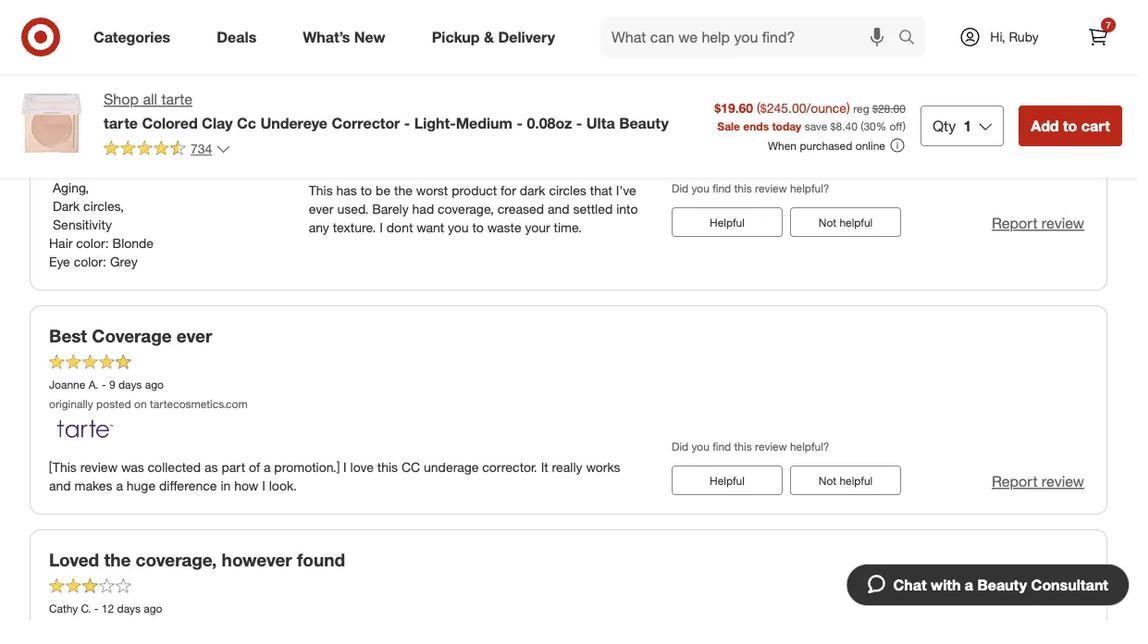 Task type: describe. For each thing, give the bounding box(es) containing it.
724
[[545, 29, 570, 47]]

shop all tarte tarte colored clay cc undereye corrector - light-medium - 0.08oz - ulta beauty
[[104, 90, 669, 132]]

posted
[[96, 397, 131, 411]]

1 did from the top
[[672, 181, 689, 195]]

save
[[805, 119, 828, 133]]

barely
[[372, 201, 409, 217]]

clay
[[202, 114, 233, 132]]

tartecosmetics.com
[[150, 397, 248, 411]]

image of tarte colored clay cc undereye corrector - light-medium - 0.08oz - ulta beauty image
[[15, 89, 89, 163]]

pickup & delivery
[[432, 28, 555, 46]]

$19.60
[[715, 100, 754, 116]]

huge
[[127, 478, 156, 494]]

how
[[234, 478, 259, 494]]

1 horizontal spatial found
[[503, 29, 541, 47]]

$245.00
[[761, 100, 807, 116]]

report review button for 1st not helpful button from the bottom of the page
[[992, 471, 1085, 492]]

2 not helpful button from the top
[[791, 466, 902, 495]]

worst
[[416, 182, 448, 199]]

colored
[[142, 114, 198, 132]]

beauty inside "button"
[[978, 576, 1028, 594]]

helpful for 2nd not helpful button from the bottom
[[840, 215, 873, 229]]

2 not from the top
[[819, 474, 837, 488]]

settled
[[573, 201, 613, 217]]

[this
[[49, 459, 77, 476]]

what's new link
[[287, 17, 409, 57]]

1 horizontal spatial )
[[903, 119, 906, 133]]

blonde
[[113, 235, 154, 251]]

corrector.
[[483, 459, 538, 476]]

joanne
[[49, 378, 85, 391]]

personal info skin tone : light skin type : combination skin concern aging , dark circles , sensitivity hair color : blonde eye color : grey
[[49, 97, 185, 270]]

cart
[[1082, 117, 1111, 135]]

chat with a beauty consultant button
[[847, 564, 1130, 606]]

sensitivity
[[53, 217, 112, 233]]

had
[[412, 201, 434, 217]]

categories link
[[78, 17, 194, 57]]

what's
[[303, 28, 350, 46]]

a.
[[89, 378, 99, 391]]

it
[[541, 459, 549, 476]]

8.40
[[836, 119, 858, 133]]

was
[[121, 459, 144, 476]]

0 horizontal spatial a
[[116, 478, 123, 494]]

- left 0.08oz
[[517, 114, 523, 132]]

pickup
[[432, 28, 480, 46]]

what's new
[[303, 28, 386, 46]]

originally
[[49, 397, 93, 411]]

1 skin from the top
[[49, 124, 74, 140]]

0 horizontal spatial coverage,
[[136, 549, 217, 570]]

find for helpful button related to 2nd not helpful button from the bottom
[[713, 181, 732, 195]]

want
[[417, 219, 445, 236]]

product
[[452, 182, 497, 199]]

delivery
[[498, 28, 555, 46]]

collected
[[148, 459, 201, 476]]

we
[[478, 29, 499, 47]]

- right c.
[[94, 602, 99, 616]]

this inside [this review was collected as part of a promotion.] i love this cc underage corrector. it really works and makes a huge difference in how i look.
[[377, 459, 398, 476]]

best coverage ever
[[49, 325, 212, 346]]

2 helpful from the top
[[710, 474, 745, 488]]

undereye
[[261, 114, 328, 132]]

shop
[[104, 90, 139, 108]]

hair
[[49, 235, 73, 251]]

underage
[[424, 459, 479, 476]]

grey
[[110, 254, 138, 270]]

your
[[525, 219, 551, 236]]

concern
[[78, 161, 125, 177]]

7
[[1106, 19, 1112, 31]]

0 horizontal spatial found
[[297, 549, 345, 570]]

chat
[[894, 576, 927, 594]]

0 vertical spatial )
[[847, 100, 851, 116]]

report for report review button related to 1st not helpful button from the bottom of the page
[[992, 473, 1038, 491]]

$
[[831, 119, 836, 133]]

works
[[586, 459, 621, 476]]

search
[[891, 30, 935, 48]]

corrector
[[332, 114, 400, 132]]

734
[[191, 141, 212, 157]]

chat with a beauty consultant
[[894, 576, 1109, 594]]

time.
[[554, 219, 582, 236]]

has
[[337, 182, 357, 199]]

$19.60 ( $245.00 /ounce ) reg $28.00 sale ends today save $ 8.40 ( 30 % off )
[[715, 100, 906, 133]]

deals link
[[201, 17, 280, 57]]

you for helpful button associated with 1st not helpful button from the bottom of the page
[[692, 440, 710, 454]]

cc
[[237, 114, 256, 132]]

part
[[222, 459, 245, 476]]

: left light
[[104, 124, 107, 140]]

1 vertical spatial i
[[343, 459, 347, 476]]

medium
[[456, 114, 513, 132]]

0.08oz
[[527, 114, 572, 132]]

coverage, inside this has to be the worst product for dark circles that i've ever used. barely had coverage, creased and settled into any texture. i dont want you to waste your time.
[[438, 201, 494, 217]]

&
[[484, 28, 494, 46]]

cathy
[[49, 602, 78, 616]]

loved
[[49, 549, 99, 570]]

new
[[354, 28, 386, 46]]

add
[[1031, 117, 1060, 135]]

eye
[[49, 254, 70, 270]]

ever inside this has to be the worst product for dark circles that i've ever used. barely had coverage, creased and settled into any texture. i dont want you to waste your time.
[[309, 201, 334, 217]]

best
[[49, 325, 87, 346]]

0 horizontal spatial ever
[[177, 325, 212, 346]]

1
[[964, 117, 972, 135]]

- left 9
[[102, 378, 106, 391]]

i've
[[616, 182, 637, 199]]

ago for ever
[[145, 378, 164, 391]]

aging
[[53, 180, 85, 196]]

you for helpful button related to 2nd not helpful button from the bottom
[[692, 181, 710, 195]]

this has to be the worst product for dark circles that i've ever used. barely had coverage, creased and settled into any texture. i dont want you to waste your time.
[[309, 182, 638, 236]]

1 not helpful button from the top
[[791, 207, 902, 237]]

: left blonde
[[105, 235, 109, 251]]

report review button for 2nd not helpful button from the bottom
[[992, 213, 1085, 234]]

c.
[[81, 602, 91, 616]]



Task type: locate. For each thing, give the bounding box(es) containing it.
i right how
[[262, 478, 266, 494]]

i inside this has to be the worst product for dark circles that i've ever used. barely had coverage, creased and settled into any texture. i dont want you to waste your time.
[[380, 219, 383, 236]]

search button
[[891, 17, 935, 61]]

and for settled
[[548, 201, 570, 217]]

to left be
[[361, 182, 372, 199]]

1 vertical spatial found
[[297, 549, 345, 570]]

circles
[[549, 182, 587, 199], [83, 198, 120, 214]]

1 helpful from the top
[[840, 215, 873, 229]]

coverage, down difference
[[136, 549, 217, 570]]

type
[[78, 143, 103, 159]]

2 vertical spatial this
[[377, 459, 398, 476]]

and inside this has to be the worst product for dark circles that i've ever used. barely had coverage, creased and settled into any texture. i dont want you to waste your time.
[[548, 201, 570, 217]]

find
[[713, 181, 732, 195], [713, 440, 732, 454]]

review inside [this review was collected as part of a promotion.] i love this cc underage corrector. it really works and makes a huge difference in how i look.
[[80, 459, 118, 476]]

1 vertical spatial this
[[735, 440, 752, 454]]

coverage, down product
[[438, 201, 494, 217]]

1 vertical spatial tarte
[[104, 114, 138, 132]]

i left love
[[343, 459, 347, 476]]

1 vertical spatial helpful
[[840, 474, 873, 488]]

, up blonde
[[120, 198, 124, 214]]

into
[[617, 201, 638, 217]]

1 vertical spatial skin
[[49, 143, 74, 159]]

1 vertical spatial did
[[672, 440, 689, 454]]

circles inside this has to be the worst product for dark circles that i've ever used. barely had coverage, creased and settled into any texture. i dont want you to waste your time.
[[549, 182, 587, 199]]

for
[[501, 182, 516, 199]]

light
[[111, 124, 140, 140]]

color down sensitivity
[[76, 235, 105, 251]]

0 horizontal spatial tarte
[[104, 114, 138, 132]]

1 report review button from the top
[[992, 213, 1085, 234]]

1 vertical spatial report
[[992, 473, 1038, 491]]

and for makes
[[49, 478, 71, 494]]

matching
[[574, 29, 635, 47]]

0 horizontal spatial circles
[[83, 198, 120, 214]]

creased
[[498, 201, 544, 217]]

ago for coverage,
[[144, 602, 162, 616]]

report review for 2nd not helpful button from the bottom
[[992, 214, 1085, 232]]

( right 8.40
[[861, 119, 864, 133]]

0 vertical spatial did
[[672, 181, 689, 195]]

1 vertical spatial ,
[[120, 198, 124, 214]]

tarte up colored
[[162, 90, 193, 108]]

days
[[118, 378, 142, 391], [117, 602, 141, 616]]

, down concern at the left top
[[85, 180, 89, 196]]

difference
[[159, 478, 217, 494]]

2 horizontal spatial i
[[380, 219, 383, 236]]

3 skin from the top
[[49, 161, 74, 177]]

1 vertical spatial a
[[116, 478, 123, 494]]

,
[[85, 180, 89, 196], [120, 198, 124, 214]]

0 vertical spatial not helpful button
[[791, 207, 902, 237]]

loved the coverage, however found
[[49, 549, 345, 570]]

30
[[864, 119, 876, 133]]

0 horizontal spatial the
[[104, 549, 131, 570]]

cathy c. - 12 days ago
[[49, 602, 162, 616]]

0 vertical spatial coverage,
[[438, 201, 494, 217]]

2 horizontal spatial to
[[1064, 117, 1078, 135]]

reviews
[[639, 29, 689, 47]]

consultant
[[1032, 576, 1109, 594]]

1 horizontal spatial circles
[[549, 182, 587, 199]]

not helpful
[[819, 215, 873, 229], [819, 474, 873, 488]]

0 horizontal spatial (
[[757, 100, 761, 116]]

0 horizontal spatial )
[[847, 100, 851, 116]]

1 vertical spatial color
[[74, 254, 103, 270]]

0 vertical spatial not helpful
[[819, 215, 873, 229]]

ever
[[309, 201, 334, 217], [177, 325, 212, 346]]

$28.00
[[873, 101, 906, 115]]

this
[[309, 182, 333, 199]]

12
[[102, 602, 114, 616]]

) left reg at the top right of page
[[847, 100, 851, 116]]

0 vertical spatial helpful
[[840, 215, 873, 229]]

circles inside personal info skin tone : light skin type : combination skin concern aging , dark circles , sensitivity hair color : blonde eye color : grey
[[83, 198, 120, 214]]

1 horizontal spatial tarte
[[162, 90, 193, 108]]

this for 2nd not helpful button from the bottom
[[735, 181, 752, 195]]

2 report review from the top
[[992, 473, 1085, 491]]

report for report review button for 2nd not helpful button from the bottom
[[992, 214, 1038, 232]]

1 vertical spatial helpful?
[[790, 440, 830, 454]]

not helpful for 1st not helpful button from the bottom of the page
[[819, 474, 873, 488]]

beauty right with
[[978, 576, 1028, 594]]

i left dont
[[380, 219, 383, 236]]

1 horizontal spatial coverage,
[[438, 201, 494, 217]]

ago right 12
[[144, 602, 162, 616]]

1 vertical spatial report review button
[[992, 471, 1085, 492]]

the inside this has to be the worst product for dark circles that i've ever used. barely had coverage, creased and settled into any texture. i dont want you to waste your time.
[[394, 182, 413, 199]]

0 vertical spatial helpful?
[[790, 181, 830, 195]]

0 horizontal spatial beauty
[[619, 114, 669, 132]]

: left grey
[[103, 254, 106, 270]]

1 horizontal spatial ever
[[309, 201, 334, 217]]

2 vertical spatial to
[[473, 219, 484, 236]]

helpful? for 2nd not helpful button from the bottom
[[790, 181, 830, 195]]

1 horizontal spatial i
[[343, 459, 347, 476]]

you inside this has to be the worst product for dark circles that i've ever used. barely had coverage, creased and settled into any texture. i dont want you to waste your time.
[[448, 219, 469, 236]]

circles up settled
[[549, 182, 587, 199]]

found
[[503, 29, 541, 47], [297, 549, 345, 570]]

2 skin from the top
[[49, 143, 74, 159]]

1 horizontal spatial (
[[861, 119, 864, 133]]

( up ends
[[757, 100, 761, 116]]

helpful
[[710, 215, 745, 229], [710, 474, 745, 488]]

0 vertical spatial not
[[819, 215, 837, 229]]

1 vertical spatial did you find this review helpful?
[[672, 440, 830, 454]]

1 vertical spatial find
[[713, 440, 732, 454]]

tarte down the shop
[[104, 114, 138, 132]]

beauty inside shop all tarte tarte colored clay cc undereye corrector - light-medium - 0.08oz - ulta beauty
[[619, 114, 669, 132]]

2 helpful? from the top
[[790, 440, 830, 454]]

sale
[[718, 119, 741, 133]]

ever right coverage
[[177, 325, 212, 346]]

) right %
[[903, 119, 906, 133]]

2 vertical spatial you
[[692, 440, 710, 454]]

0 vertical spatial found
[[503, 29, 541, 47]]

0 horizontal spatial i
[[262, 478, 266, 494]]

2 did you find this review helpful? from the top
[[672, 440, 830, 454]]

and down [this
[[49, 478, 71, 494]]

1 horizontal spatial the
[[394, 182, 413, 199]]

beauty right the ulta
[[619, 114, 669, 132]]

7 link
[[1078, 17, 1119, 57]]

2 helpful button from the top
[[672, 466, 783, 495]]

0 vertical spatial (
[[757, 100, 761, 116]]

0 vertical spatial report
[[992, 214, 1038, 232]]

coverage,
[[438, 201, 494, 217], [136, 549, 217, 570]]

ago up originally posted on tartecosmetics.com
[[145, 378, 164, 391]]

to
[[1064, 117, 1078, 135], [361, 182, 372, 199], [473, 219, 484, 236]]

0 vertical spatial ever
[[309, 201, 334, 217]]

helpful for 1st not helpful button from the bottom of the page
[[840, 474, 873, 488]]

0 vertical spatial report review button
[[992, 213, 1085, 234]]

report review for 1st not helpful button from the bottom of the page
[[992, 473, 1085, 491]]

combination
[[111, 143, 185, 159]]

nope
[[309, 97, 354, 119]]

promotion.]
[[274, 459, 340, 476]]

1 vertical spatial and
[[49, 478, 71, 494]]

1 vertical spatial you
[[448, 219, 469, 236]]

1 vertical spatial ever
[[177, 325, 212, 346]]

be
[[376, 182, 391, 199]]

1 vertical spatial coverage,
[[136, 549, 217, 570]]

1 vertical spatial (
[[861, 119, 864, 133]]

1 horizontal spatial and
[[548, 201, 570, 217]]

2 vertical spatial skin
[[49, 161, 74, 177]]

0 vertical spatial color
[[76, 235, 105, 251]]

originally posted on tartecosmetics.com
[[49, 397, 248, 411]]

0 vertical spatial days
[[118, 378, 142, 391]]

helpful? for 1st not helpful button from the bottom of the page
[[790, 440, 830, 454]]

days right 12
[[117, 602, 141, 616]]

helpful?
[[790, 181, 830, 195], [790, 440, 830, 454]]

0 vertical spatial tarte
[[162, 90, 193, 108]]

1 helpful from the top
[[710, 215, 745, 229]]

a inside "button"
[[965, 576, 974, 594]]

texture.
[[333, 219, 376, 236]]

days right 9
[[118, 378, 142, 391]]

used.
[[337, 201, 369, 217]]

look.
[[269, 478, 297, 494]]

2 vertical spatial a
[[965, 576, 974, 594]]

would not recommend
[[438, 128, 570, 144]]

What can we help you find? suggestions appear below search field
[[601, 17, 903, 57]]

0 horizontal spatial and
[[49, 478, 71, 494]]

1 horizontal spatial beauty
[[978, 576, 1028, 594]]

2 find from the top
[[713, 440, 732, 454]]

1 vertical spatial beauty
[[978, 576, 1028, 594]]

this for 1st not helpful button from the bottom of the page
[[735, 440, 752, 454]]

0 vertical spatial this
[[735, 181, 752, 195]]

0 vertical spatial ,
[[85, 180, 89, 196]]

however
[[222, 549, 292, 570]]

1 helpful button from the top
[[672, 207, 783, 237]]

0 vertical spatial beauty
[[619, 114, 669, 132]]

and up time.
[[548, 201, 570, 217]]

2 did from the top
[[672, 440, 689, 454]]

1 vertical spatial to
[[361, 182, 372, 199]]

a right with
[[965, 576, 974, 594]]

0 vertical spatial and
[[548, 201, 570, 217]]

qty 1
[[933, 117, 972, 135]]

personal
[[49, 97, 111, 115]]

1 helpful? from the top
[[790, 181, 830, 195]]

found right the however
[[297, 549, 345, 570]]

1 vertical spatial not helpful
[[819, 474, 873, 488]]

9
[[109, 378, 115, 391]]

[this review was collected as part of a promotion.] i love this cc underage corrector. it really works and makes a huge difference in how i look.
[[49, 459, 621, 494]]

0 vertical spatial helpful button
[[672, 207, 783, 237]]

circles up sensitivity
[[83, 198, 120, 214]]

0 vertical spatial find
[[713, 181, 732, 195]]

that
[[590, 182, 613, 199]]

1 vertical spatial not
[[819, 474, 837, 488]]

helpful button for 2nd not helpful button from the bottom
[[672, 207, 783, 237]]

days for coverage
[[118, 378, 142, 391]]

recommend
[[500, 128, 570, 144]]

1 not helpful from the top
[[819, 215, 873, 229]]

(
[[757, 100, 761, 116], [861, 119, 864, 133]]

2 report review button from the top
[[992, 471, 1085, 492]]

ulta
[[587, 114, 615, 132]]

1 not from the top
[[819, 215, 837, 229]]

2 horizontal spatial a
[[965, 576, 974, 594]]

a right the of
[[264, 459, 271, 476]]

1 report review from the top
[[992, 214, 1085, 232]]

to inside button
[[1064, 117, 1078, 135]]

online
[[856, 138, 886, 152]]

- left the ulta
[[577, 114, 583, 132]]

0 vertical spatial the
[[394, 182, 413, 199]]

the right loved
[[104, 549, 131, 570]]

0 vertical spatial report review
[[992, 214, 1085, 232]]

1 vertical spatial days
[[117, 602, 141, 616]]

0 vertical spatial helpful
[[710, 215, 745, 229]]

0 vertical spatial i
[[380, 219, 383, 236]]

0 horizontal spatial to
[[361, 182, 372, 199]]

0 vertical spatial to
[[1064, 117, 1078, 135]]

0 vertical spatial did you find this review helpful?
[[672, 181, 830, 195]]

0 vertical spatial you
[[692, 181, 710, 195]]

when
[[768, 138, 797, 152]]

not helpful button
[[791, 207, 902, 237], [791, 466, 902, 495]]

0 vertical spatial ago
[[145, 378, 164, 391]]

pickup & delivery link
[[416, 17, 579, 57]]

%
[[876, 119, 887, 133]]

skin left tone
[[49, 124, 74, 140]]

with
[[931, 576, 961, 594]]

1 vertical spatial ago
[[144, 602, 162, 616]]

1 vertical spatial )
[[903, 119, 906, 133]]

i
[[380, 219, 383, 236], [343, 459, 347, 476], [262, 478, 266, 494]]

all
[[143, 90, 157, 108]]

helpful button for 1st not helpful button from the bottom of the page
[[672, 466, 783, 495]]

ever down this
[[309, 201, 334, 217]]

report review button
[[992, 213, 1085, 234], [992, 471, 1085, 492]]

0 horizontal spatial ,
[[85, 180, 89, 196]]

0 vertical spatial skin
[[49, 124, 74, 140]]

0 vertical spatial a
[[264, 459, 271, 476]]

color right eye
[[74, 254, 103, 270]]

: up concern at the left top
[[103, 143, 107, 159]]

1 report from the top
[[992, 214, 1038, 232]]

would
[[438, 128, 474, 144]]

today
[[772, 119, 802, 133]]

found right &
[[503, 29, 541, 47]]

a left huge
[[116, 478, 123, 494]]

light-
[[414, 114, 456, 132]]

skin up aging on the top of the page
[[49, 161, 74, 177]]

deals
[[217, 28, 257, 46]]

1 vertical spatial helpful
[[710, 474, 745, 488]]

- left light-
[[404, 114, 410, 132]]

1 horizontal spatial a
[[264, 459, 271, 476]]

1 find from the top
[[713, 181, 732, 195]]

2 helpful from the top
[[840, 474, 873, 488]]

reg
[[854, 101, 870, 115]]

to right add
[[1064, 117, 1078, 135]]

2 vertical spatial i
[[262, 478, 266, 494]]

1 vertical spatial the
[[104, 549, 131, 570]]

skin left 'type'
[[49, 143, 74, 159]]

2 not helpful from the top
[[819, 474, 873, 488]]

1 vertical spatial helpful button
[[672, 466, 783, 495]]

to left waste
[[473, 219, 484, 236]]

1 horizontal spatial ,
[[120, 198, 124, 214]]

coverage
[[92, 325, 172, 346]]

days for the
[[117, 602, 141, 616]]

tone
[[78, 124, 104, 140]]

the right be
[[394, 182, 413, 199]]

1 vertical spatial not helpful button
[[791, 466, 902, 495]]

did you find this review helpful?
[[672, 181, 830, 195], [672, 440, 830, 454]]

734 link
[[104, 140, 231, 161]]

1 horizontal spatial to
[[473, 219, 484, 236]]

and inside [this review was collected as part of a promotion.] i love this cc underage corrector. it really works and makes a huge difference in how i look.
[[49, 478, 71, 494]]

2 report from the top
[[992, 473, 1038, 491]]

this
[[735, 181, 752, 195], [735, 440, 752, 454], [377, 459, 398, 476]]

when purchased online
[[768, 138, 886, 152]]

tarte
[[162, 90, 193, 108], [104, 114, 138, 132]]

1 vertical spatial report review
[[992, 473, 1085, 491]]

not helpful for 2nd not helpful button from the bottom
[[819, 215, 873, 229]]

1 did you find this review helpful? from the top
[[672, 181, 830, 195]]

find for helpful button associated with 1st not helpful button from the bottom of the page
[[713, 440, 732, 454]]

hi, ruby
[[991, 29, 1039, 45]]



Task type: vqa. For each thing, say whether or not it's contained in the screenshot.
In-
no



